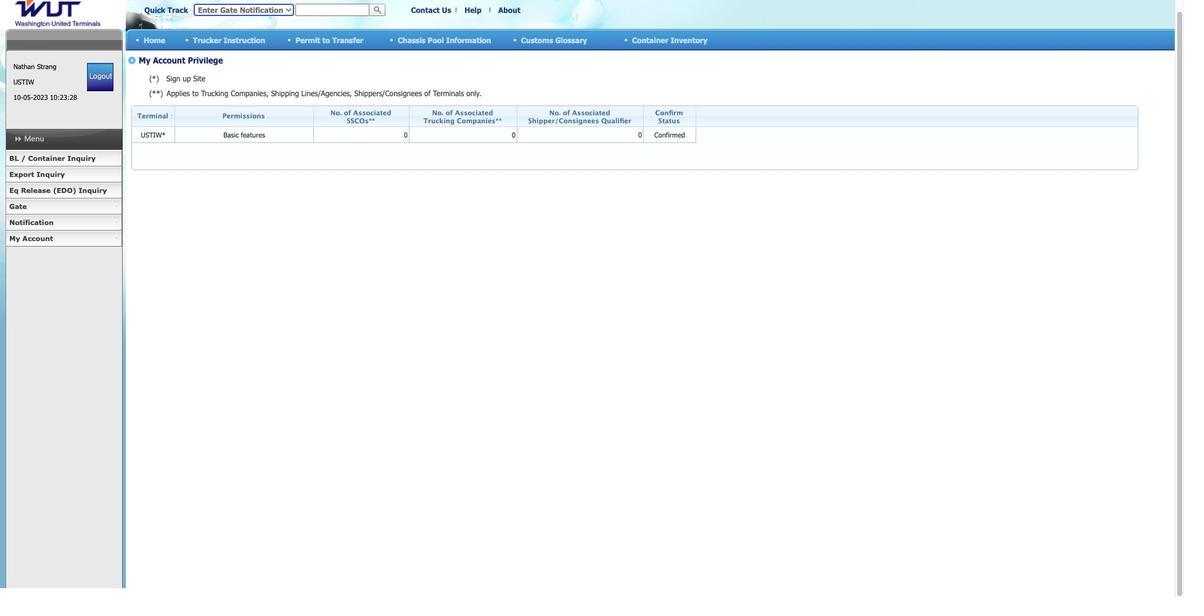 Task type: describe. For each thing, give the bounding box(es) containing it.
customs glossary
[[521, 35, 588, 44]]

10:23:28
[[50, 93, 77, 101]]

us
[[442, 6, 451, 14]]

nathan
[[13, 62, 35, 70]]

to
[[323, 35, 330, 44]]

contact
[[411, 6, 440, 14]]

export inquiry link
[[6, 167, 122, 183]]

quick
[[144, 6, 165, 14]]

strang
[[37, 62, 56, 70]]

glossary
[[556, 35, 588, 44]]

about
[[499, 6, 521, 14]]

chassis pool information
[[398, 35, 491, 44]]

help
[[465, 6, 482, 14]]

contact us link
[[411, 6, 451, 14]]

inquiry for container
[[67, 154, 96, 162]]

ustiw
[[13, 78, 34, 86]]

05-
[[23, 93, 33, 101]]

eq release (edo) inquiry
[[9, 186, 107, 194]]

about link
[[499, 6, 521, 14]]

pool
[[428, 35, 444, 44]]

gate link
[[6, 199, 122, 215]]

export inquiry
[[9, 170, 65, 178]]

home
[[144, 35, 165, 44]]

release
[[21, 186, 51, 194]]

2023
[[33, 93, 48, 101]]

(edo)
[[53, 186, 76, 194]]

permit to transfer
[[296, 35, 364, 44]]

login image
[[87, 63, 114, 91]]

10-05-2023 10:23:28
[[13, 93, 77, 101]]

account
[[22, 235, 53, 243]]

track
[[168, 6, 188, 14]]

bl
[[9, 154, 19, 162]]

nathan strang
[[13, 62, 56, 70]]

instruction
[[224, 35, 265, 44]]

container inventory
[[633, 35, 708, 44]]

export
[[9, 170, 34, 178]]

customs
[[521, 35, 554, 44]]

inquiry inside "link"
[[37, 170, 65, 178]]



Task type: vqa. For each thing, say whether or not it's contained in the screenshot.
Us
yes



Task type: locate. For each thing, give the bounding box(es) containing it.
10-
[[13, 93, 23, 101]]

notification
[[9, 218, 54, 226]]

chassis
[[398, 35, 426, 44]]

my account
[[9, 235, 53, 243]]

bl / container inquiry link
[[6, 151, 122, 167]]

inquiry
[[67, 154, 96, 162], [37, 170, 65, 178], [79, 186, 107, 194]]

bl / container inquiry
[[9, 154, 96, 162]]

1 horizontal spatial container
[[633, 35, 669, 44]]

my account link
[[6, 231, 122, 247]]

trucker instruction
[[193, 35, 265, 44]]

trucker
[[193, 35, 222, 44]]

my
[[9, 235, 20, 243]]

contact us
[[411, 6, 451, 14]]

1 vertical spatial container
[[28, 154, 65, 162]]

1 vertical spatial inquiry
[[37, 170, 65, 178]]

None text field
[[296, 4, 370, 16]]

eq release (edo) inquiry link
[[6, 183, 122, 199]]

inquiry inside 'link'
[[79, 186, 107, 194]]

container up export inquiry at the left top
[[28, 154, 65, 162]]

inquiry right (edo)
[[79, 186, 107, 194]]

/
[[21, 154, 26, 162]]

container
[[633, 35, 669, 44], [28, 154, 65, 162]]

inquiry up export inquiry "link"
[[67, 154, 96, 162]]

inquiry for (edo)
[[79, 186, 107, 194]]

eq
[[9, 186, 19, 194]]

2 vertical spatial inquiry
[[79, 186, 107, 194]]

container left inventory
[[633, 35, 669, 44]]

quick track
[[144, 6, 188, 14]]

notification link
[[6, 215, 122, 231]]

0 vertical spatial container
[[633, 35, 669, 44]]

0 horizontal spatial container
[[28, 154, 65, 162]]

information
[[446, 35, 491, 44]]

0 vertical spatial inquiry
[[67, 154, 96, 162]]

inquiry down bl / container inquiry
[[37, 170, 65, 178]]

gate
[[9, 202, 27, 210]]

inventory
[[671, 35, 708, 44]]

transfer
[[332, 35, 364, 44]]

permit
[[296, 35, 320, 44]]

help link
[[465, 6, 482, 14]]



